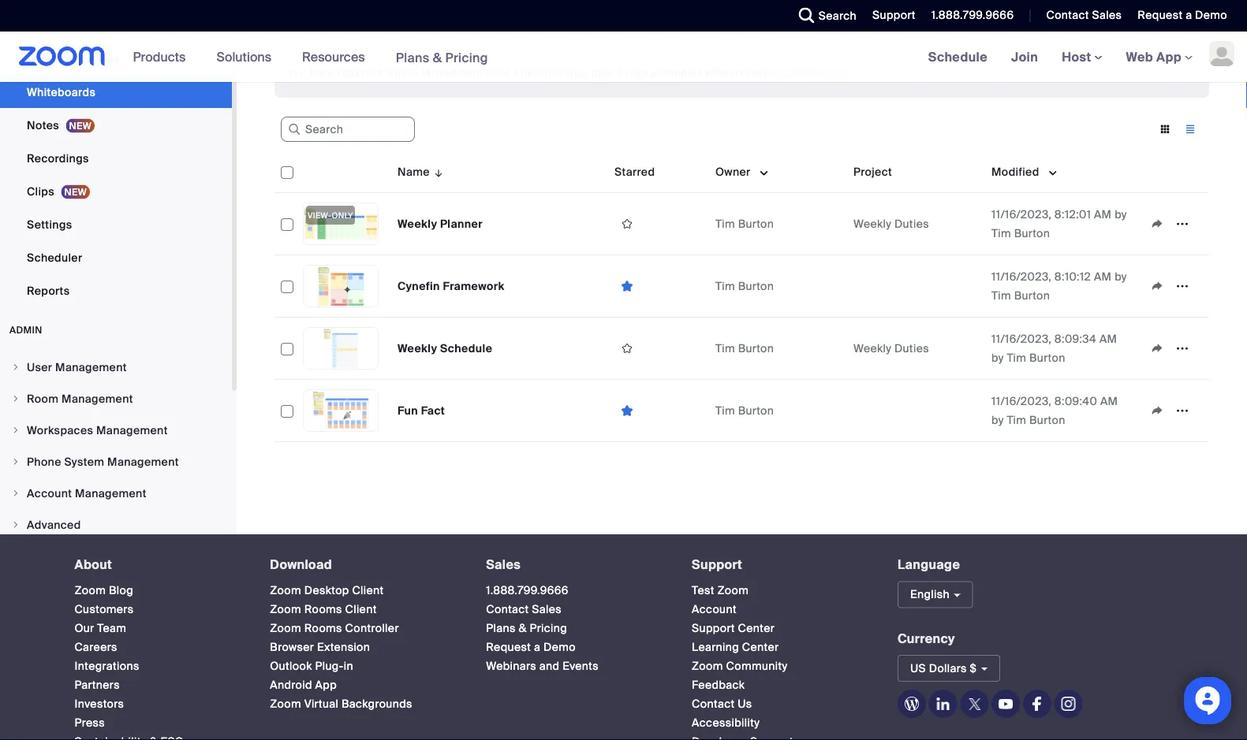 Task type: vqa. For each thing, say whether or not it's contained in the screenshot.
Breadcrumb navigation
no



Task type: describe. For each thing, give the bounding box(es) containing it.
1 vertical spatial planner
[[440, 217, 483, 231]]

show
[[803, 8, 832, 23]]

us
[[738, 697, 752, 712]]

request a demo
[[1138, 8, 1227, 22]]

11/16/2023, for 11/16/2023, 8:09:34 am by tim burton
[[992, 332, 1052, 346]]

am for 8:09:40
[[1100, 394, 1118, 409]]

support inside test zoom account support center learning center zoom community feedback contact us accessibility
[[692, 622, 735, 636]]

webinars and events link
[[486, 660, 599, 674]]

& inside 1.888.799.9666 contact sales plans & pricing request a demo webinars and events
[[519, 622, 527, 636]]

profile picture image
[[1209, 41, 1235, 66]]

test
[[692, 584, 715, 598]]

show and tell with a twist element
[[800, 8, 941, 24]]

personal contacts link
[[0, 10, 232, 42]]

admin menu menu
[[0, 353, 232, 542]]

us
[[910, 662, 926, 676]]

duties for 11/16/2023, 8:09:34 am by tim burton
[[895, 341, 929, 356]]

burton inside 11/16/2023, 8:09:34 am by tim burton
[[1029, 351, 1066, 365]]

by for 11/16/2023, 8:10:12 am by tim burton
[[1115, 269, 1127, 284]]

share image for 11/16/2023, 8:09:34 am by tim burton
[[1145, 342, 1170, 356]]

click to unstar the whiteboard cynefin framework image
[[615, 279, 640, 294]]

user management menu item
[[0, 353, 232, 383]]

sales inside 1.888.799.9666 contact sales plans & pricing request a demo webinars and events
[[532, 603, 562, 617]]

1 your from the left
[[386, 65, 409, 80]]

0 vertical spatial support
[[873, 8, 916, 22]]

learning center link
[[692, 641, 779, 655]]

pricing inside product information navigation
[[445, 49, 488, 66]]

english button
[[898, 582, 973, 609]]

0 vertical spatial center
[[738, 622, 775, 636]]

account inside test zoom account support center learning center zoom community feedback contact us accessibility
[[692, 603, 737, 617]]

right image inside advanced menu item
[[11, 521, 21, 530]]

advanced menu item
[[0, 510, 232, 540]]

project
[[854, 164, 892, 179]]

integrations link
[[75, 660, 139, 674]]

personal menu menu
[[0, 0, 232, 308]]

8:09:40
[[1055, 394, 1097, 409]]

zoom inside zoom blog customers our team careers integrations partners investors press
[[75, 584, 106, 598]]

account management
[[27, 486, 147, 501]]

feedback
[[692, 679, 745, 693]]

contact inside test zoom account support center learning center zoom community feedback contact us accessibility
[[692, 697, 735, 712]]

resources
[[302, 49, 365, 65]]

plans & pricing
[[396, 49, 488, 66]]

advanced
[[27, 518, 81, 532]]

11/16/2023, 8:10:12 am by tim burton
[[992, 269, 1127, 303]]

more options for weekly schedule image
[[1170, 342, 1195, 356]]

learning
[[692, 641, 739, 655]]

reached
[[338, 65, 383, 80]]

and inside 1.888.799.9666 contact sales plans & pricing request a demo webinars and events
[[539, 660, 560, 674]]

8:09:34
[[1055, 332, 1097, 346]]

account link
[[692, 603, 737, 617]]

tim inside 11/16/2023, 8:09:40 am by tim burton
[[1007, 413, 1027, 428]]

1 vertical spatial schedule
[[440, 341, 492, 356]]

plans inside 1.888.799.9666 contact sales plans & pricing request a demo webinars and events
[[486, 622, 516, 636]]

product information navigation
[[121, 32, 500, 83]]

right image for account
[[11, 489, 21, 499]]

8:12:01
[[1055, 207, 1091, 222]]

2 upgrade from the left
[[776, 65, 823, 80]]

burton inside the 11/16/2023, 8:12:01 am by tim burton
[[1014, 226, 1050, 241]]

weekly planner element
[[902, 8, 997, 24]]

recordings
[[27, 151, 89, 166]]

customers
[[75, 603, 134, 617]]

browser extension link
[[270, 641, 370, 655]]

zoom logo image
[[19, 47, 105, 66]]

thumbnail of weekly schedule image
[[304, 328, 378, 369]]

web app button
[[1126, 49, 1193, 65]]

investors
[[75, 697, 124, 712]]

thumbnail of fun fact image
[[304, 390, 378, 432]]

report
[[1069, 8, 1106, 23]]

personal for personal contacts
[[27, 19, 74, 33]]

scheduler
[[27, 250, 82, 265]]

0 horizontal spatial sales
[[486, 557, 521, 574]]

contact sales
[[1046, 8, 1122, 22]]

laboratory report element
[[1005, 8, 1106, 24]]

right image for user
[[11, 363, 21, 372]]

management for account management
[[75, 486, 147, 501]]

8:10:12
[[1055, 269, 1091, 284]]

partners
[[75, 679, 120, 693]]

partners link
[[75, 679, 120, 693]]

backgrounds
[[342, 697, 412, 712]]

2 your from the left
[[565, 65, 588, 80]]

browser
[[270, 641, 314, 655]]

you have reached your 3 whiteboard limit. upgrade your plan to get unlimited whiteboards. upgrade plan
[[287, 65, 849, 80]]

devices
[[77, 52, 121, 66]]

workspaces
[[27, 423, 93, 438]]

test zoom account support center learning center zoom community feedback contact us accessibility
[[692, 584, 788, 731]]

weekly schedule
[[398, 341, 492, 356]]

you
[[287, 65, 307, 80]]

tim burton for 11/16/2023, 8:12:01 am by tim burton
[[716, 217, 774, 231]]

11/16/2023, for 11/16/2023, 8:10:12 am by tim burton
[[992, 269, 1052, 284]]

schedule link
[[916, 32, 1000, 82]]

us dollars $
[[910, 662, 977, 676]]

0 vertical spatial request
[[1138, 8, 1183, 22]]

products button
[[133, 32, 193, 82]]

download link
[[270, 557, 332, 574]]

arrow down image
[[430, 163, 444, 181]]

android
[[270, 679, 312, 693]]

plan
[[591, 65, 614, 80]]

careers
[[75, 641, 117, 655]]

contacts
[[77, 19, 127, 33]]

tim inside 11/16/2023, 8:10:12 am by tim burton
[[992, 288, 1011, 303]]

reports link
[[0, 275, 232, 307]]

personal contacts
[[27, 19, 127, 33]]

11/16/2023, 8:12:01 am by tim burton
[[992, 207, 1127, 241]]

reports
[[27, 284, 70, 298]]

about link
[[75, 557, 112, 574]]

laboratory
[[1008, 8, 1066, 23]]

weekly planner inside application
[[398, 217, 483, 231]]

request inside 1.888.799.9666 contact sales plans & pricing request a demo webinars and events
[[486, 641, 531, 655]]

$
[[970, 662, 977, 676]]

controller
[[345, 622, 399, 636]]

cell for 11/16/2023, 8:10:12 am by tim burton
[[847, 256, 985, 318]]

language
[[898, 557, 960, 574]]

11/16/2023, for 11/16/2023, 8:12:01 am by tim burton
[[992, 207, 1052, 222]]

outlook
[[270, 660, 312, 674]]

0 horizontal spatial cynefin
[[398, 279, 440, 293]]

a inside button
[[905, 8, 911, 23]]

burton inside 11/16/2023, 8:10:12 am by tim burton
[[1014, 288, 1050, 303]]

sales link
[[486, 557, 521, 574]]

desktop
[[304, 584, 349, 598]]

schedule inside the meetings navigation
[[928, 49, 988, 65]]

join link
[[1000, 32, 1050, 82]]

weekly duties for 11/16/2023, 8:09:34 am by tim burton
[[854, 341, 929, 356]]

solutions button
[[216, 32, 279, 82]]

feedback button
[[692, 679, 745, 693]]

tim burton for 11/16/2023, 8:10:12 am by tim burton
[[716, 279, 774, 293]]

webinars
[[486, 660, 537, 674]]

notes link
[[0, 110, 232, 141]]

tim inside 11/16/2023, 8:09:34 am by tim burton
[[1007, 351, 1027, 365]]

press
[[75, 716, 105, 731]]

unlimited
[[651, 65, 702, 80]]

am for 8:09:34
[[1100, 332, 1117, 346]]

zoom rooms client link
[[270, 603, 377, 617]]

right image for phone system management
[[11, 458, 21, 467]]

application for 11/16/2023, 8:12:01 am by tim burton
[[1145, 212, 1203, 236]]

tim burton for 11/16/2023, 8:09:40 am by tim burton
[[716, 404, 774, 418]]

show and tell with a twist button
[[800, 0, 941, 24]]

android app link
[[270, 679, 337, 693]]

1 vertical spatial client
[[345, 603, 377, 617]]

get
[[631, 65, 649, 80]]

Search text field
[[281, 117, 415, 142]]

0 vertical spatial contact
[[1046, 8, 1089, 22]]

user management
[[27, 360, 127, 375]]

customers link
[[75, 603, 134, 617]]



Task type: locate. For each thing, give the bounding box(es) containing it.
1 horizontal spatial &
[[519, 622, 527, 636]]

personal up 'whiteboards'
[[27, 52, 74, 66]]

2 vertical spatial right image
[[11, 521, 21, 530]]

0 vertical spatial personal
[[27, 19, 74, 33]]

0 horizontal spatial weekly planner
[[398, 217, 483, 231]]

3 right image from the top
[[11, 521, 21, 530]]

1.888.799.9666 for 1.888.799.9666 contact sales plans & pricing request a demo webinars and events
[[486, 584, 569, 598]]

dollars
[[929, 662, 967, 676]]

0 horizontal spatial &
[[433, 49, 442, 66]]

2 duties from the top
[[895, 341, 929, 356]]

2 vertical spatial share image
[[1145, 404, 1170, 418]]

1 right image from the top
[[11, 394, 21, 404]]

2 vertical spatial right image
[[11, 458, 21, 467]]

demo up webinars and events link at the bottom
[[544, 641, 576, 655]]

1 vertical spatial center
[[742, 641, 779, 655]]

more options for weekly planner image
[[1170, 217, 1195, 231]]

planner down 'arrow down' image
[[440, 217, 483, 231]]

am inside the 11/16/2023, 8:12:01 am by tim burton
[[1094, 207, 1112, 222]]

pricing inside 1.888.799.9666 contact sales plans & pricing request a demo webinars and events
[[530, 622, 567, 636]]

share image down more options for weekly schedule icon
[[1145, 404, 1170, 418]]

management up room management
[[55, 360, 127, 375]]

products
[[133, 49, 186, 65]]

1.888.799.9666 for 1.888.799.9666
[[931, 8, 1014, 22]]

thumbnail of weekly planner image
[[304, 204, 378, 245]]

0 horizontal spatial plans
[[396, 49, 430, 66]]

share image down share image
[[1145, 342, 1170, 356]]

am right 8:12:01
[[1094, 207, 1112, 222]]

management for room management
[[62, 392, 133, 406]]

0 vertical spatial schedule
[[928, 49, 988, 65]]

2 horizontal spatial sales
[[1092, 8, 1122, 22]]

app inside zoom desktop client zoom rooms client zoom rooms controller browser extension outlook plug-in android app zoom virtual backgrounds
[[315, 679, 337, 693]]

3 tim burton from the top
[[716, 341, 774, 356]]

planner inside the weekly planner element
[[947, 8, 988, 23]]

0 horizontal spatial pricing
[[445, 49, 488, 66]]

account inside account management menu item
[[27, 486, 72, 501]]

11/16/2023, inside 11/16/2023, 8:09:34 am by tim burton
[[992, 332, 1052, 346]]

fact
[[421, 404, 445, 418]]

right image left phone
[[11, 458, 21, 467]]

right image inside room management menu item
[[11, 394, 21, 404]]

zoom blog customers our team careers integrations partners investors press
[[75, 584, 139, 731]]

by inside 11/16/2023, 8:09:34 am by tim burton
[[992, 351, 1004, 365]]

3 11/16/2023, from the top
[[992, 332, 1052, 346]]

demo inside 1.888.799.9666 contact sales plans & pricing request a demo webinars and events
[[544, 641, 576, 655]]

0 vertical spatial cell
[[847, 256, 985, 318]]

2 personal from the top
[[27, 52, 74, 66]]

a right with
[[905, 8, 911, 23]]

0 horizontal spatial framework
[[443, 279, 505, 293]]

4 11/16/2023, from the top
[[992, 394, 1052, 409]]

right image left "workspaces"
[[11, 426, 21, 435]]

weekly planner inside button
[[906, 8, 988, 23]]

tim burton
[[716, 217, 774, 231], [716, 279, 774, 293], [716, 341, 774, 356], [716, 404, 774, 418]]

1 vertical spatial cynefin
[[398, 279, 440, 293]]

1 vertical spatial request
[[486, 641, 531, 655]]

1 vertical spatial 1.888.799.9666
[[486, 584, 569, 598]]

weekly planner up 'schedule' link
[[906, 8, 988, 23]]

0 horizontal spatial request
[[486, 641, 531, 655]]

show and tell with a twist
[[803, 8, 941, 23]]

right image inside workspaces management menu item
[[11, 426, 21, 435]]

1 vertical spatial sales
[[486, 557, 521, 574]]

1 horizontal spatial upgrade
[[776, 65, 823, 80]]

virtual
[[304, 697, 339, 712]]

0 vertical spatial pricing
[[445, 49, 488, 66]]

11/16/2023, down modified
[[992, 207, 1052, 222]]

app inside the meetings navigation
[[1157, 49, 1182, 65]]

0 vertical spatial cynefin
[[1111, 8, 1152, 23]]

sales down 1.888.799.9666 'link'
[[532, 603, 562, 617]]

about
[[75, 557, 112, 574]]

view-only
[[308, 210, 353, 220]]

pricing up webinars and events link at the bottom
[[530, 622, 567, 636]]

framework up web app dropdown button
[[1154, 8, 1214, 23]]

meetings navigation
[[916, 32, 1247, 83]]

am for 8:10:12
[[1094, 269, 1112, 284]]

2 horizontal spatial contact
[[1046, 8, 1089, 22]]

click to star the whiteboard weekly planner image
[[615, 217, 640, 231]]

right image left advanced
[[11, 521, 21, 530]]

sales up host dropdown button
[[1092, 8, 1122, 22]]

room management
[[27, 392, 133, 406]]

demo up 'profile picture'
[[1195, 8, 1227, 22]]

1 horizontal spatial pricing
[[530, 622, 567, 636]]

1 vertical spatial &
[[519, 622, 527, 636]]

center up learning center link
[[738, 622, 775, 636]]

application containing name
[[275, 151, 1209, 443]]

and left events
[[539, 660, 560, 674]]

personal up zoom logo
[[27, 19, 74, 33]]

zoom blog link
[[75, 584, 133, 598]]

press link
[[75, 716, 105, 731]]

1.888.799.9666 down sales link
[[486, 584, 569, 598]]

framework
[[1154, 8, 1214, 23], [443, 279, 505, 293]]

weekly inside button
[[906, 8, 944, 23]]

framework up weekly schedule
[[443, 279, 505, 293]]

share image for 11/16/2023, 8:09:40 am by tim burton
[[1145, 404, 1170, 418]]

cynefin up weekly schedule
[[398, 279, 440, 293]]

& inside product information navigation
[[433, 49, 442, 66]]

1 share image from the top
[[1145, 217, 1170, 231]]

thumbnail of cynefin framework image
[[304, 266, 378, 307]]

0 horizontal spatial your
[[386, 65, 409, 80]]

2 vertical spatial contact
[[692, 697, 735, 712]]

right image inside user management menu item
[[11, 363, 21, 372]]

workspaces management
[[27, 423, 168, 438]]

right image left account management
[[11, 489, 21, 499]]

plans
[[396, 49, 430, 66], [486, 622, 516, 636]]

cell
[[847, 256, 985, 318], [847, 380, 985, 443]]

phone system management menu item
[[0, 447, 232, 477]]

0 vertical spatial and
[[835, 8, 855, 23]]

11/16/2023, 8:09:34 am by tim burton
[[992, 332, 1117, 365]]

english
[[910, 588, 950, 602]]

in
[[344, 660, 353, 674]]

1 vertical spatial right image
[[11, 426, 21, 435]]

cell for 11/16/2023, 8:09:40 am by tim burton
[[847, 380, 985, 443]]

client
[[352, 584, 384, 598], [345, 603, 377, 617]]

a up webinars and events link at the bottom
[[534, 641, 541, 655]]

1 vertical spatial weekly planner
[[398, 217, 483, 231]]

personal for personal devices
[[27, 52, 74, 66]]

1 horizontal spatial sales
[[532, 603, 562, 617]]

& right 3
[[433, 49, 442, 66]]

weekly duties for 11/16/2023, 8:12:01 am by tim burton
[[854, 217, 929, 231]]

3
[[412, 65, 418, 80]]

extension
[[317, 641, 370, 655]]

weekly planner button
[[902, 0, 997, 24]]

1 vertical spatial weekly duties
[[854, 341, 929, 356]]

plans right reached
[[396, 49, 430, 66]]

support center link
[[692, 622, 775, 636]]

11/16/2023, inside 11/16/2023, 8:10:12 am by tim burton
[[992, 269, 1052, 284]]

support
[[873, 8, 916, 22], [692, 557, 742, 574], [692, 622, 735, 636]]

1 horizontal spatial framework
[[1154, 8, 1214, 23]]

2 cell from the top
[[847, 380, 985, 443]]

your
[[386, 65, 409, 80], [565, 65, 588, 80]]

tim burton for 11/16/2023, 8:09:34 am by tim burton
[[716, 341, 774, 356]]

management down workspaces management menu item
[[107, 455, 179, 469]]

cynefin framework element
[[1108, 8, 1214, 24]]

0 vertical spatial right image
[[11, 394, 21, 404]]

2 right image from the top
[[11, 426, 21, 435]]

weekly planner down 'arrow down' image
[[398, 217, 483, 231]]

1 vertical spatial cell
[[847, 380, 985, 443]]

2 weekly duties from the top
[[854, 341, 929, 356]]

request up web app dropdown button
[[1138, 8, 1183, 22]]

1 horizontal spatial demo
[[1195, 8, 1227, 22]]

application for 11/16/2023, 8:09:40 am by tim burton
[[1145, 399, 1203, 423]]

1 vertical spatial personal
[[27, 52, 74, 66]]

plans up webinars at the left of page
[[486, 622, 516, 636]]

request a demo link
[[1126, 0, 1247, 32], [1138, 8, 1227, 22], [486, 641, 576, 655]]

3 share image from the top
[[1145, 404, 1170, 418]]

0 vertical spatial 1.888.799.9666
[[931, 8, 1014, 22]]

management for workspaces management
[[96, 423, 168, 438]]

grid mode, not selected image
[[1153, 122, 1178, 136]]

2 11/16/2023, from the top
[[992, 269, 1052, 284]]

right image inside account management menu item
[[11, 489, 21, 499]]

3 right image from the top
[[11, 458, 21, 467]]

1 horizontal spatial contact
[[692, 697, 735, 712]]

a up web app dropdown button
[[1186, 8, 1192, 22]]

planner right twist
[[947, 8, 988, 23]]

view-
[[308, 210, 332, 220]]

2 tim burton from the top
[[716, 279, 774, 293]]

1.888.799.9666 up 'schedule' link
[[931, 8, 1014, 22]]

duties for 11/16/2023, 8:12:01 am by tim burton
[[895, 217, 929, 231]]

right image left user
[[11, 363, 21, 372]]

framework inside application
[[443, 279, 505, 293]]

starred
[[615, 164, 655, 179]]

2 vertical spatial sales
[[532, 603, 562, 617]]

contact us link
[[692, 697, 752, 712]]

0 vertical spatial app
[[1157, 49, 1182, 65]]

0 vertical spatial rooms
[[304, 603, 342, 617]]

1 cell from the top
[[847, 256, 985, 318]]

a inside 1.888.799.9666 contact sales plans & pricing request a demo webinars and events
[[534, 641, 541, 655]]

plan
[[826, 65, 849, 80]]

1 vertical spatial and
[[539, 660, 560, 674]]

download
[[270, 557, 332, 574]]

1 vertical spatial pricing
[[530, 622, 567, 636]]

2 share image from the top
[[1145, 342, 1170, 356]]

2 right image from the top
[[11, 489, 21, 499]]

our
[[75, 622, 94, 636]]

application
[[275, 151, 1209, 443], [1145, 212, 1203, 236], [1145, 275, 1203, 298], [1145, 337, 1203, 361], [1145, 399, 1203, 423]]

1 horizontal spatial account
[[692, 603, 737, 617]]

app right web
[[1157, 49, 1182, 65]]

contact sales link
[[1035, 0, 1126, 32], [1046, 8, 1122, 22], [486, 603, 562, 617]]

laboratory report cynefin framework
[[1008, 8, 1214, 23]]

& down 1.888.799.9666 'link'
[[519, 622, 527, 636]]

request up webinars at the left of page
[[486, 641, 531, 655]]

by for 11/16/2023, 8:12:01 am by tim burton
[[1115, 207, 1127, 222]]

demo
[[1195, 8, 1227, 22], [544, 641, 576, 655]]

11/16/2023, inside the 11/16/2023, 8:12:01 am by tim burton
[[992, 207, 1052, 222]]

zoom
[[75, 584, 106, 598], [270, 584, 301, 598], [717, 584, 749, 598], [270, 603, 301, 617], [270, 622, 301, 636], [692, 660, 723, 674], [270, 697, 301, 712]]

11/16/2023, left 8:10:12
[[992, 269, 1052, 284]]

management inside "menu item"
[[107, 455, 179, 469]]

1.888.799.9666 contact sales plans & pricing request a demo webinars and events
[[486, 584, 599, 674]]

management inside menu item
[[96, 423, 168, 438]]

am inside 11/16/2023, 8:10:12 am by tim burton
[[1094, 269, 1112, 284]]

account management menu item
[[0, 479, 232, 509]]

resources button
[[302, 32, 372, 82]]

settings link
[[0, 209, 232, 241]]

share image
[[1145, 279, 1170, 293]]

clips link
[[0, 176, 232, 207]]

1 horizontal spatial app
[[1157, 49, 1182, 65]]

burton inside 11/16/2023, 8:09:40 am by tim burton
[[1029, 413, 1066, 428]]

zoom desktop client zoom rooms client zoom rooms controller browser extension outlook plug-in android app zoom virtual backgrounds
[[270, 584, 412, 712]]

right image
[[11, 363, 21, 372], [11, 489, 21, 499], [11, 521, 21, 530]]

management up workspaces management
[[62, 392, 133, 406]]

management down phone system management "menu item"
[[75, 486, 147, 501]]

1 vertical spatial share image
[[1145, 342, 1170, 356]]

1 vertical spatial contact
[[486, 603, 529, 617]]

1 vertical spatial duties
[[895, 341, 929, 356]]

room management menu item
[[0, 384, 232, 414]]

0 vertical spatial share image
[[1145, 217, 1170, 231]]

upgrade plan button
[[776, 60, 849, 85]]

0 vertical spatial duties
[[895, 217, 929, 231]]

personal devices link
[[0, 43, 232, 75]]

4 tim burton from the top
[[716, 404, 774, 418]]

zoom virtual backgrounds link
[[270, 697, 412, 712]]

by inside the 11/16/2023, 8:12:01 am by tim burton
[[1115, 207, 1127, 222]]

search button
[[787, 0, 861, 32]]

1 horizontal spatial cynefin
[[1111, 8, 1152, 23]]

rooms
[[304, 603, 342, 617], [304, 622, 342, 636]]

scheduler link
[[0, 242, 232, 274]]

1 horizontal spatial 1.888.799.9666
[[931, 8, 1014, 22]]

personal inside "link"
[[27, 19, 74, 33]]

schedule down the weekly planner element
[[928, 49, 988, 65]]

sales up 1.888.799.9666 'link'
[[486, 557, 521, 574]]

0 vertical spatial weekly duties
[[854, 217, 929, 231]]

rooms down desktop
[[304, 603, 342, 617]]

0 vertical spatial weekly planner
[[906, 8, 988, 23]]

and left the tell
[[835, 8, 855, 23]]

application for 11/16/2023, 8:10:12 am by tim burton
[[1145, 275, 1203, 298]]

1 horizontal spatial your
[[565, 65, 588, 80]]

1 vertical spatial rooms
[[304, 622, 342, 636]]

1 vertical spatial right image
[[11, 489, 21, 499]]

upgrade right limit.
[[516, 65, 562, 80]]

blog
[[109, 584, 133, 598]]

careers link
[[75, 641, 117, 655]]

center
[[738, 622, 775, 636], [742, 641, 779, 655]]

0 vertical spatial planner
[[947, 8, 988, 23]]

0 horizontal spatial a
[[534, 641, 541, 655]]

modified
[[992, 164, 1039, 179]]

burton
[[738, 217, 774, 231], [1014, 226, 1050, 241], [738, 279, 774, 293], [1014, 288, 1050, 303], [738, 341, 774, 356], [1029, 351, 1066, 365], [738, 404, 774, 418], [1029, 413, 1066, 428]]

our team link
[[75, 622, 126, 636]]

11/16/2023, left 8:09:34
[[992, 332, 1052, 346]]

pricing right 3
[[445, 49, 488, 66]]

am inside 11/16/2023, 8:09:34 am by tim burton
[[1100, 332, 1117, 346]]

your left 3
[[386, 65, 409, 80]]

by for 11/16/2023, 8:09:34 am by tim burton
[[992, 351, 1004, 365]]

1 right image from the top
[[11, 363, 21, 372]]

contact inside 1.888.799.9666 contact sales plans & pricing request a demo webinars and events
[[486, 603, 529, 617]]

share image up share image
[[1145, 217, 1170, 231]]

your left plan on the top of page
[[565, 65, 588, 80]]

test zoom link
[[692, 584, 749, 598]]

click to star the whiteboard weekly schedule image
[[615, 342, 640, 356]]

to
[[617, 65, 628, 80]]

0 vertical spatial demo
[[1195, 8, 1227, 22]]

1 vertical spatial app
[[315, 679, 337, 693]]

share image for 11/16/2023, 8:12:01 am by tim burton
[[1145, 217, 1170, 231]]

0 horizontal spatial account
[[27, 486, 72, 501]]

am right 8:10:12
[[1094, 269, 1112, 284]]

outlook plug-in link
[[270, 660, 353, 674]]

weekly duties
[[854, 217, 929, 231], [854, 341, 929, 356]]

right image inside phone system management "menu item"
[[11, 458, 21, 467]]

join
[[1011, 49, 1038, 65]]

fun fact
[[398, 404, 445, 418]]

1 vertical spatial framework
[[443, 279, 505, 293]]

am right 8:09:40
[[1100, 394, 1118, 409]]

am inside 11/16/2023, 8:09:40 am by tim burton
[[1100, 394, 1118, 409]]

cynefin up web
[[1111, 8, 1152, 23]]

whiteboards.
[[704, 65, 776, 80]]

am for 8:12:01
[[1094, 207, 1112, 222]]

host button
[[1062, 49, 1102, 65]]

rooms down zoom rooms client link
[[304, 622, 342, 636]]

personal
[[27, 19, 74, 33], [27, 52, 74, 66]]

banner containing products
[[0, 32, 1247, 83]]

events
[[563, 660, 599, 674]]

owner
[[716, 164, 751, 179]]

0 vertical spatial client
[[352, 584, 384, 598]]

1 duties from the top
[[895, 217, 929, 231]]

management down room management menu item
[[96, 423, 168, 438]]

1.888.799.9666 inside 1.888.799.9666 contact sales plans & pricing request a demo webinars and events
[[486, 584, 569, 598]]

0 vertical spatial framework
[[1154, 8, 1214, 23]]

accessibility link
[[692, 716, 760, 731]]

management for user management
[[55, 360, 127, 375]]

workspaces management menu item
[[0, 416, 232, 446]]

whiteboards
[[27, 85, 96, 99]]

0 horizontal spatial contact
[[486, 603, 529, 617]]

1 weekly duties from the top
[[854, 217, 929, 231]]

team
[[97, 622, 126, 636]]

more options for fun fact image
[[1170, 404, 1195, 418]]

schedule down cynefin framework
[[440, 341, 492, 356]]

0 vertical spatial sales
[[1092, 8, 1122, 22]]

0 horizontal spatial and
[[539, 660, 560, 674]]

by for 11/16/2023, 8:09:40 am by tim burton
[[992, 413, 1004, 428]]

account down test zoom link
[[692, 603, 737, 617]]

1 11/16/2023, from the top
[[992, 207, 1052, 222]]

right image left room
[[11, 394, 21, 404]]

right image for room management
[[11, 394, 21, 404]]

click to unstar the whiteboard fun fact image
[[615, 404, 640, 418]]

duties
[[895, 217, 929, 231], [895, 341, 929, 356]]

web
[[1126, 49, 1153, 65]]

list mode, selected image
[[1178, 122, 1203, 136]]

0 horizontal spatial demo
[[544, 641, 576, 655]]

us dollars $ button
[[898, 656, 1000, 683]]

0 vertical spatial plans
[[396, 49, 430, 66]]

clips
[[27, 184, 54, 199]]

more options for cynefin framework image
[[1170, 279, 1195, 293]]

share image
[[1145, 217, 1170, 231], [1145, 342, 1170, 356], [1145, 404, 1170, 418]]

1 vertical spatial account
[[692, 603, 737, 617]]

1 horizontal spatial planner
[[947, 8, 988, 23]]

2 rooms from the top
[[304, 622, 342, 636]]

1 vertical spatial demo
[[544, 641, 576, 655]]

0 horizontal spatial schedule
[[440, 341, 492, 356]]

1 horizontal spatial schedule
[[928, 49, 988, 65]]

am right 8:09:34
[[1100, 332, 1117, 346]]

plans inside product information navigation
[[396, 49, 430, 66]]

solutions
[[216, 49, 271, 65]]

upgrade left plan
[[776, 65, 823, 80]]

by inside 11/16/2023, 8:09:40 am by tim burton
[[992, 413, 1004, 428]]

2 vertical spatial support
[[692, 622, 735, 636]]

0 horizontal spatial 1.888.799.9666
[[486, 584, 569, 598]]

zoom rooms controller link
[[270, 622, 399, 636]]

application for 11/16/2023, 8:09:34 am by tim burton
[[1145, 337, 1203, 361]]

11/16/2023, left 8:09:40
[[992, 394, 1052, 409]]

limit.
[[487, 65, 513, 80]]

twist
[[914, 8, 941, 23]]

0 horizontal spatial app
[[315, 679, 337, 693]]

center up community
[[742, 641, 779, 655]]

app down plug-
[[315, 679, 337, 693]]

1 vertical spatial plans
[[486, 622, 516, 636]]

cynefin framework
[[398, 279, 505, 293]]

0 vertical spatial account
[[27, 486, 72, 501]]

1 horizontal spatial a
[[905, 8, 911, 23]]

0 horizontal spatial upgrade
[[516, 65, 562, 80]]

1 horizontal spatial plans
[[486, 622, 516, 636]]

11/16/2023, for 11/16/2023, 8:09:40 am by tim burton
[[992, 394, 1052, 409]]

only
[[332, 210, 353, 220]]

1 tim burton from the top
[[716, 217, 774, 231]]

and inside button
[[835, 8, 855, 23]]

right image for workspaces management
[[11, 426, 21, 435]]

tim inside the 11/16/2023, 8:12:01 am by tim burton
[[992, 226, 1011, 241]]

1 upgrade from the left
[[516, 65, 562, 80]]

0 vertical spatial right image
[[11, 363, 21, 372]]

host
[[1062, 49, 1095, 65]]

recordings link
[[0, 143, 232, 174]]

1 horizontal spatial weekly planner
[[906, 8, 988, 23]]

account up advanced
[[27, 486, 72, 501]]

by inside 11/16/2023, 8:10:12 am by tim burton
[[1115, 269, 1127, 284]]

1 vertical spatial support
[[692, 557, 742, 574]]

phone system management
[[27, 455, 179, 469]]

2 horizontal spatial a
[[1186, 8, 1192, 22]]

1 rooms from the top
[[304, 603, 342, 617]]

accessibility
[[692, 716, 760, 731]]

11/16/2023, 8:09:40 am by tim burton
[[992, 394, 1118, 428]]

1 personal from the top
[[27, 19, 74, 33]]

11/16/2023, inside 11/16/2023, 8:09:40 am by tim burton
[[992, 394, 1052, 409]]

1 horizontal spatial request
[[1138, 8, 1183, 22]]

banner
[[0, 32, 1247, 83]]

right image
[[11, 394, 21, 404], [11, 426, 21, 435], [11, 458, 21, 467]]

0 horizontal spatial planner
[[440, 217, 483, 231]]

0 vertical spatial &
[[433, 49, 442, 66]]



